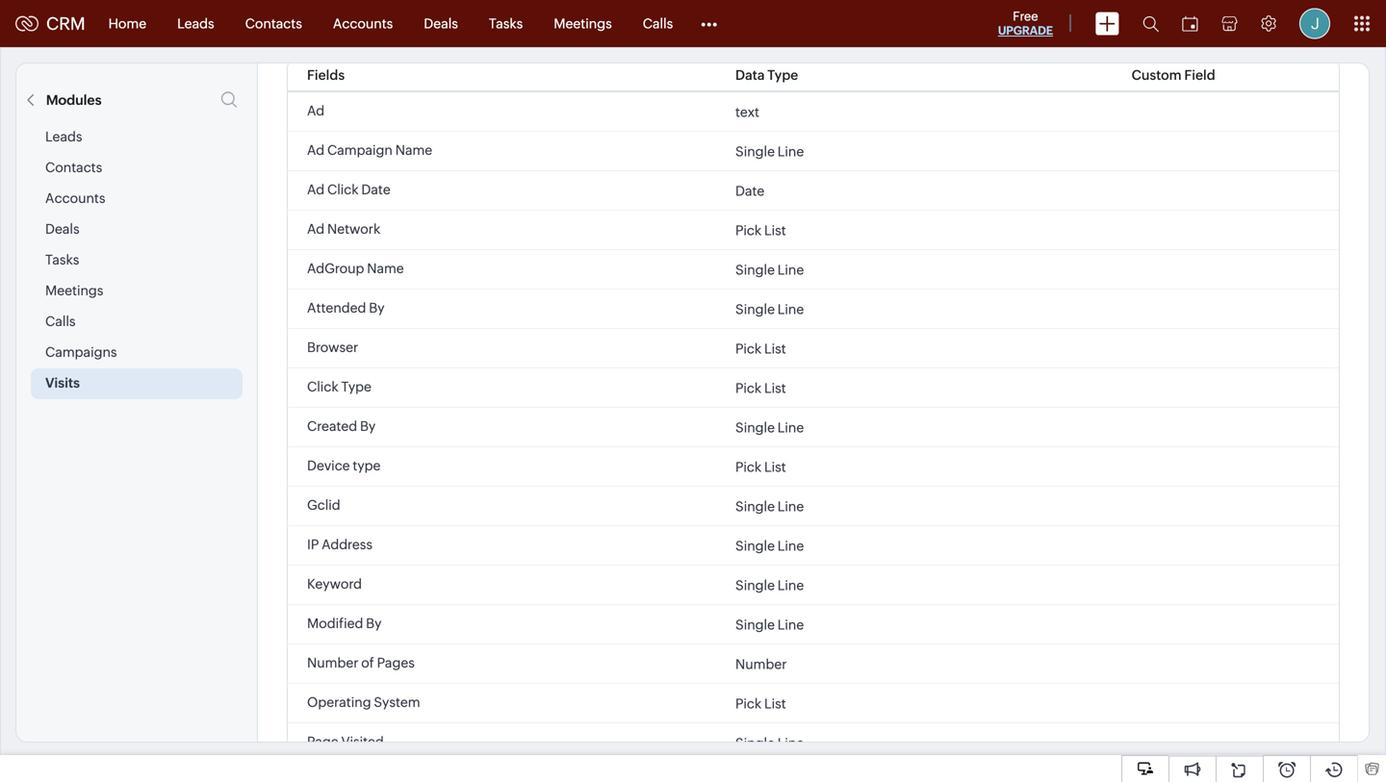 Task type: vqa. For each thing, say whether or not it's contained in the screenshot.


Task type: describe. For each thing, give the bounding box(es) containing it.
line for attended
[[778, 302, 804, 317]]

line for ip
[[778, 539, 804, 554]]

create menu element
[[1084, 0, 1131, 47]]

0 vertical spatial name
[[395, 143, 433, 158]]

by for created by
[[360, 419, 376, 434]]

0 horizontal spatial leads
[[45, 129, 82, 144]]

type for data type
[[768, 67, 799, 83]]

deals inside deals link
[[424, 16, 458, 31]]

create menu image
[[1096, 12, 1120, 35]]

0 horizontal spatial date
[[361, 182, 391, 197]]

data type
[[736, 67, 799, 83]]

single line for attended
[[736, 302, 804, 317]]

attended
[[307, 300, 366, 316]]

device
[[307, 458, 350, 474]]

created
[[307, 419, 357, 434]]

1 vertical spatial name
[[367, 261, 404, 276]]

tasks link
[[474, 0, 539, 47]]

number for number
[[736, 657, 787, 673]]

ad network
[[307, 221, 381, 237]]

0 horizontal spatial meetings
[[45, 283, 103, 298]]

ad for ad
[[307, 103, 325, 118]]

1 vertical spatial click
[[307, 379, 339, 395]]

campaigns
[[45, 345, 117, 360]]

list for type
[[765, 381, 786, 396]]

line for created
[[778, 420, 804, 436]]

line for ad
[[778, 144, 804, 159]]

fields
[[307, 67, 345, 83]]

tasks inside "link"
[[489, 16, 523, 31]]

2 list from the top
[[765, 341, 786, 357]]

pick for type
[[736, 460, 762, 475]]

single line for ad
[[736, 144, 804, 159]]

0 horizontal spatial accounts
[[45, 191, 105, 206]]

pick for system
[[736, 697, 762, 712]]

1 horizontal spatial meetings
[[554, 16, 612, 31]]

2 pick list from the top
[[736, 341, 786, 357]]

pick for network
[[736, 223, 762, 238]]

7 single from the top
[[736, 578, 775, 594]]

type
[[353, 458, 381, 474]]

5 line from the top
[[778, 499, 804, 515]]

single for attended
[[736, 302, 775, 317]]

1 horizontal spatial date
[[736, 183, 765, 199]]

ad for ad campaign name
[[307, 143, 325, 158]]

single line for page
[[736, 736, 804, 752]]

1 vertical spatial calls
[[45, 314, 76, 329]]

line for adgroup
[[778, 262, 804, 278]]

modified by
[[307, 616, 382, 632]]

custom field
[[1132, 67, 1216, 83]]

single for modified
[[736, 618, 775, 633]]

field
[[1185, 67, 1216, 83]]

line for page
[[778, 736, 804, 752]]

operating
[[307, 695, 371, 711]]

single for created
[[736, 420, 775, 436]]

gclid
[[307, 498, 341, 513]]

attended by
[[307, 300, 385, 316]]

calendar image
[[1182, 16, 1199, 31]]

text
[[736, 104, 760, 120]]

ip address
[[307, 537, 373, 553]]

profile image
[[1300, 8, 1331, 39]]

0 vertical spatial contacts
[[245, 16, 302, 31]]

0 horizontal spatial contacts
[[45, 160, 102, 175]]

7 single line from the top
[[736, 578, 804, 594]]

contacts link
[[230, 0, 318, 47]]

type for click type
[[341, 379, 372, 395]]

ad campaign name
[[307, 143, 433, 158]]

network
[[327, 221, 381, 237]]

modules
[[46, 92, 102, 108]]

click type
[[307, 379, 372, 395]]

visited
[[341, 735, 384, 750]]

page
[[307, 735, 339, 750]]

0 horizontal spatial tasks
[[45, 252, 79, 268]]

number of pages
[[307, 656, 415, 671]]

ad for ad network
[[307, 221, 325, 237]]

single for adgroup
[[736, 262, 775, 278]]



Task type: locate. For each thing, give the bounding box(es) containing it.
profile element
[[1288, 0, 1342, 47]]

crm
[[46, 14, 85, 33]]

6 line from the top
[[778, 539, 804, 554]]

0 vertical spatial tasks
[[489, 16, 523, 31]]

device type
[[307, 458, 381, 474]]

tasks up campaigns
[[45, 252, 79, 268]]

5 single from the top
[[736, 499, 775, 515]]

ad up ad network
[[307, 182, 325, 197]]

6 single line from the top
[[736, 539, 804, 554]]

1 line from the top
[[778, 144, 804, 159]]

deals
[[424, 16, 458, 31], [45, 221, 80, 237]]

4 list from the top
[[765, 460, 786, 475]]

Other Modules field
[[689, 8, 730, 39]]

page visited
[[307, 735, 384, 750]]

0 vertical spatial click
[[327, 182, 359, 197]]

crm link
[[15, 14, 85, 33]]

9 single from the top
[[736, 736, 775, 752]]

1 list from the top
[[765, 223, 786, 238]]

contacts down modules
[[45, 160, 102, 175]]

1 horizontal spatial tasks
[[489, 16, 523, 31]]

3 single line from the top
[[736, 302, 804, 317]]

ad left the network
[[307, 221, 325, 237]]

by for modified by
[[366, 616, 382, 632]]

date down text
[[736, 183, 765, 199]]

single line
[[736, 144, 804, 159], [736, 262, 804, 278], [736, 302, 804, 317], [736, 420, 804, 436], [736, 499, 804, 515], [736, 539, 804, 554], [736, 578, 804, 594], [736, 618, 804, 633], [736, 736, 804, 752]]

1 horizontal spatial leads
[[177, 16, 214, 31]]

ad down fields
[[307, 103, 325, 118]]

1 pick list from the top
[[736, 223, 786, 238]]

8 single line from the top
[[736, 618, 804, 633]]

contacts
[[245, 16, 302, 31], [45, 160, 102, 175]]

line
[[778, 144, 804, 159], [778, 262, 804, 278], [778, 302, 804, 317], [778, 420, 804, 436], [778, 499, 804, 515], [778, 539, 804, 554], [778, 578, 804, 594], [778, 618, 804, 633], [778, 736, 804, 752]]

system
[[374, 695, 420, 711]]

tasks right deals link
[[489, 16, 523, 31]]

5 list from the top
[[765, 697, 786, 712]]

list for system
[[765, 697, 786, 712]]

3 list from the top
[[765, 381, 786, 396]]

9 line from the top
[[778, 736, 804, 752]]

4 single from the top
[[736, 420, 775, 436]]

ad for ad click date
[[307, 182, 325, 197]]

list for type
[[765, 460, 786, 475]]

pick list for system
[[736, 697, 786, 712]]

leads right home link in the top left of the page
[[177, 16, 214, 31]]

ad
[[307, 103, 325, 118], [307, 143, 325, 158], [307, 182, 325, 197], [307, 221, 325, 237]]

0 horizontal spatial number
[[307, 656, 359, 671]]

1 vertical spatial contacts
[[45, 160, 102, 175]]

meetings link
[[539, 0, 628, 47]]

2 line from the top
[[778, 262, 804, 278]]

2 vertical spatial by
[[366, 616, 382, 632]]

type right data
[[768, 67, 799, 83]]

custom
[[1132, 67, 1182, 83]]

0 vertical spatial by
[[369, 300, 385, 316]]

0 vertical spatial deals
[[424, 16, 458, 31]]

keyword
[[307, 577, 362, 592]]

1 horizontal spatial type
[[768, 67, 799, 83]]

list for network
[[765, 223, 786, 238]]

date down ad campaign name
[[361, 182, 391, 197]]

by
[[369, 300, 385, 316], [360, 419, 376, 434], [366, 616, 382, 632]]

leads
[[177, 16, 214, 31], [45, 129, 82, 144]]

1 single line from the top
[[736, 144, 804, 159]]

0 vertical spatial leads
[[177, 16, 214, 31]]

free
[[1013, 9, 1038, 24]]

5 pick list from the top
[[736, 697, 786, 712]]

0 vertical spatial meetings
[[554, 16, 612, 31]]

single line for created
[[736, 420, 804, 436]]

single for ip
[[736, 539, 775, 554]]

1 vertical spatial accounts
[[45, 191, 105, 206]]

meetings left calls link
[[554, 16, 612, 31]]

3 ad from the top
[[307, 182, 325, 197]]

1 horizontal spatial number
[[736, 657, 787, 673]]

7 line from the top
[[778, 578, 804, 594]]

pick list
[[736, 223, 786, 238], [736, 341, 786, 357], [736, 381, 786, 396], [736, 460, 786, 475], [736, 697, 786, 712]]

type
[[768, 67, 799, 83], [341, 379, 372, 395]]

name right campaign
[[395, 143, 433, 158]]

4 pick list from the top
[[736, 460, 786, 475]]

1 vertical spatial leads
[[45, 129, 82, 144]]

5 single line from the top
[[736, 499, 804, 515]]

1 vertical spatial deals
[[45, 221, 80, 237]]

1 single from the top
[[736, 144, 775, 159]]

2 pick from the top
[[736, 341, 762, 357]]

5 pick from the top
[[736, 697, 762, 712]]

by right 'attended'
[[369, 300, 385, 316]]

upgrade
[[998, 24, 1053, 37]]

click up ad network
[[327, 182, 359, 197]]

4 ad from the top
[[307, 221, 325, 237]]

leads link
[[162, 0, 230, 47]]

calls up campaigns
[[45, 314, 76, 329]]

1 vertical spatial by
[[360, 419, 376, 434]]

by for attended by
[[369, 300, 385, 316]]

single line for ip
[[736, 539, 804, 554]]

list
[[765, 223, 786, 238], [765, 341, 786, 357], [765, 381, 786, 396], [765, 460, 786, 475], [765, 697, 786, 712]]

line for modified
[[778, 618, 804, 633]]

date
[[361, 182, 391, 197], [736, 183, 765, 199]]

operating system
[[307, 695, 420, 711]]

1 vertical spatial meetings
[[45, 283, 103, 298]]

0 vertical spatial accounts
[[333, 16, 393, 31]]

3 pick from the top
[[736, 381, 762, 396]]

of
[[361, 656, 374, 671]]

ad left campaign
[[307, 143, 325, 158]]

1 horizontal spatial accounts
[[333, 16, 393, 31]]

search image
[[1143, 15, 1159, 32]]

1 vertical spatial type
[[341, 379, 372, 395]]

6 single from the top
[[736, 539, 775, 554]]

campaign
[[327, 143, 393, 158]]

leads inside 'link'
[[177, 16, 214, 31]]

4 line from the top
[[778, 420, 804, 436]]

browser
[[307, 340, 358, 355]]

1 ad from the top
[[307, 103, 325, 118]]

free upgrade
[[998, 9, 1053, 37]]

meetings
[[554, 16, 612, 31], [45, 283, 103, 298]]

1 horizontal spatial contacts
[[245, 16, 302, 31]]

meetings up campaigns
[[45, 283, 103, 298]]

2 ad from the top
[[307, 143, 325, 158]]

adgroup
[[307, 261, 364, 276]]

8 line from the top
[[778, 618, 804, 633]]

adgroup name
[[307, 261, 404, 276]]

address
[[322, 537, 373, 553]]

single line for adgroup
[[736, 262, 804, 278]]

click up created
[[307, 379, 339, 395]]

visits
[[45, 376, 80, 391]]

accounts
[[333, 16, 393, 31], [45, 191, 105, 206]]

by right created
[[360, 419, 376, 434]]

pick
[[736, 223, 762, 238], [736, 341, 762, 357], [736, 381, 762, 396], [736, 460, 762, 475], [736, 697, 762, 712]]

leads down modules
[[45, 129, 82, 144]]

0 horizontal spatial deals
[[45, 221, 80, 237]]

4 pick from the top
[[736, 460, 762, 475]]

calls link
[[628, 0, 689, 47]]

search element
[[1131, 0, 1171, 47]]

2 single line from the top
[[736, 262, 804, 278]]

single
[[736, 144, 775, 159], [736, 262, 775, 278], [736, 302, 775, 317], [736, 420, 775, 436], [736, 499, 775, 515], [736, 539, 775, 554], [736, 578, 775, 594], [736, 618, 775, 633], [736, 736, 775, 752]]

ip
[[307, 537, 319, 553]]

number for number of pages
[[307, 656, 359, 671]]

click
[[327, 182, 359, 197], [307, 379, 339, 395]]

ad click date
[[307, 182, 391, 197]]

pick list for type
[[736, 381, 786, 396]]

pick list for type
[[736, 460, 786, 475]]

0 horizontal spatial calls
[[45, 314, 76, 329]]

tasks
[[489, 16, 523, 31], [45, 252, 79, 268]]

modified
[[307, 616, 363, 632]]

calls
[[643, 16, 673, 31], [45, 314, 76, 329]]

pages
[[377, 656, 415, 671]]

home
[[108, 16, 146, 31]]

1 horizontal spatial calls
[[643, 16, 673, 31]]

0 vertical spatial type
[[768, 67, 799, 83]]

4 single line from the top
[[736, 420, 804, 436]]

pick list for network
[[736, 223, 786, 238]]

data
[[736, 67, 765, 83]]

name
[[395, 143, 433, 158], [367, 261, 404, 276]]

0 horizontal spatial type
[[341, 379, 372, 395]]

logo image
[[15, 16, 39, 31]]

3 single from the top
[[736, 302, 775, 317]]

3 pick list from the top
[[736, 381, 786, 396]]

9 single line from the top
[[736, 736, 804, 752]]

single line for modified
[[736, 618, 804, 633]]

8 single from the top
[[736, 618, 775, 633]]

name right adgroup
[[367, 261, 404, 276]]

1 horizontal spatial deals
[[424, 16, 458, 31]]

single for page
[[736, 736, 775, 752]]

accounts link
[[318, 0, 409, 47]]

1 vertical spatial tasks
[[45, 252, 79, 268]]

deals link
[[409, 0, 474, 47]]

home link
[[93, 0, 162, 47]]

single for ad
[[736, 144, 775, 159]]

by right modified
[[366, 616, 382, 632]]

contacts right leads 'link'
[[245, 16, 302, 31]]

2 single from the top
[[736, 262, 775, 278]]

0 vertical spatial calls
[[643, 16, 673, 31]]

pick for type
[[736, 381, 762, 396]]

type up the created by at the bottom of page
[[341, 379, 372, 395]]

3 line from the top
[[778, 302, 804, 317]]

calls left "other modules" field
[[643, 16, 673, 31]]

1 pick from the top
[[736, 223, 762, 238]]

created by
[[307, 419, 376, 434]]

number
[[307, 656, 359, 671], [736, 657, 787, 673]]



